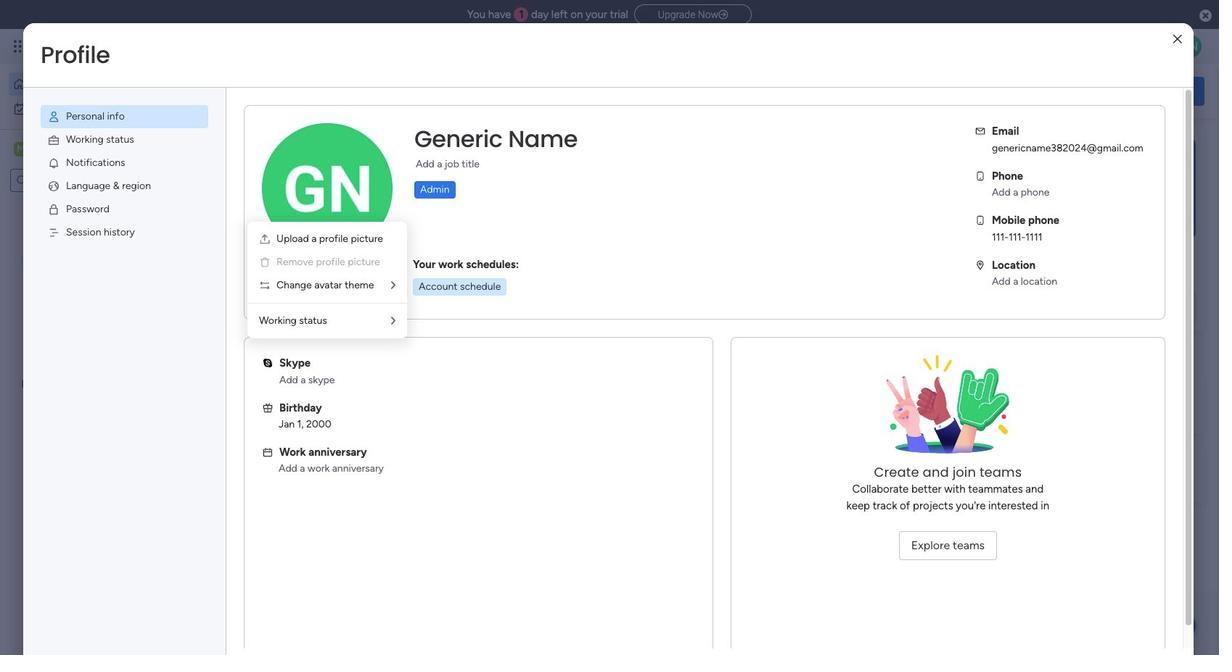 Task type: vqa. For each thing, say whether or not it's contained in the screenshot.
Favorites options image
no



Task type: describe. For each thing, give the bounding box(es) containing it.
change avatar theme image
[[259, 280, 271, 292]]

list arrow image
[[391, 281, 395, 291]]

no teams image
[[875, 356, 1021, 464]]

v2 bolt switch image
[[1112, 83, 1120, 99]]

public board image
[[482, 294, 498, 310]]

workspace selection element
[[14, 141, 121, 160]]

close my workspaces image
[[224, 424, 242, 441]]

add to favorites image
[[433, 294, 447, 309]]

dapulse close image
[[1200, 9, 1212, 23]]

close recently visited image
[[224, 147, 242, 165]]

language & region image
[[47, 180, 60, 193]]

close image
[[1173, 34, 1182, 45]]

Search in workspace field
[[30, 172, 104, 189]]

getting started element
[[987, 376, 1205, 434]]

open update feed (inbox) image
[[224, 374, 242, 392]]



Task type: locate. For each thing, give the bounding box(es) containing it.
working status image
[[47, 134, 60, 147]]

workspace image
[[248, 467, 283, 502]]

v2 user feedback image
[[999, 83, 1010, 99]]

generic name image
[[1178, 35, 1202, 58]]

workspace image
[[14, 142, 28, 157]]

1 vertical spatial option
[[9, 97, 176, 120]]

select product image
[[13, 39, 28, 54]]

component image for public board icon
[[242, 317, 255, 330]]

2 option from the top
[[9, 97, 176, 120]]

password image
[[47, 203, 60, 216]]

None field
[[411, 124, 581, 155]]

session history image
[[47, 226, 60, 239]]

quick search results list box
[[224, 165, 952, 357]]

notifications image
[[47, 157, 60, 170]]

public board image
[[242, 294, 258, 310]]

clear search image
[[105, 173, 120, 188]]

component image
[[242, 317, 255, 330], [482, 317, 495, 330]]

component image down public board image
[[482, 317, 495, 330]]

templates image image
[[1000, 139, 1192, 239]]

option up personal info 'icon'
[[9, 73, 176, 96]]

list arrow image
[[391, 316, 395, 327]]

menu item
[[41, 105, 208, 128], [41, 128, 208, 152], [41, 152, 208, 175], [41, 175, 208, 198], [41, 198, 208, 221], [41, 221, 208, 245], [259, 254, 395, 271]]

menu menu
[[23, 88, 226, 262]]

0 vertical spatial option
[[9, 73, 176, 96]]

component image down public board icon
[[242, 317, 255, 330]]

option up workspace selection element
[[9, 97, 176, 120]]

2 component image from the left
[[482, 317, 495, 330]]

1 horizontal spatial component image
[[482, 317, 495, 330]]

0 horizontal spatial component image
[[242, 317, 255, 330]]

dapulse rightstroke image
[[718, 9, 728, 20]]

1 component image from the left
[[242, 317, 255, 330]]

menu
[[247, 222, 407, 339]]

personal info image
[[47, 110, 60, 123]]

component image for public board image
[[482, 317, 495, 330]]

option
[[9, 73, 176, 96], [9, 97, 176, 120]]

1 option from the top
[[9, 73, 176, 96]]



